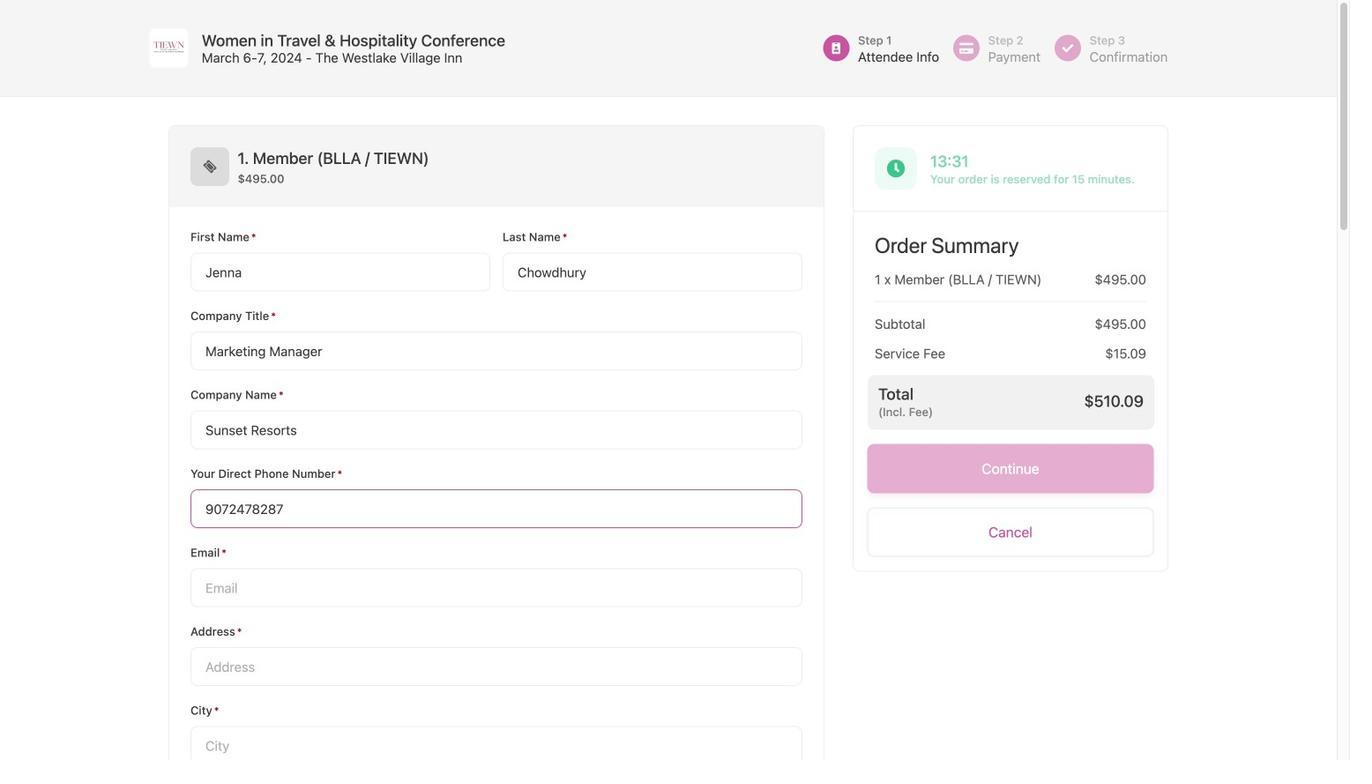 Task type: describe. For each thing, give the bounding box(es) containing it.
Email text field
[[190, 568, 802, 607]]

Company Title text field
[[190, 332, 802, 370]]

Last Name text field
[[503, 253, 802, 291]]

Address text field
[[190, 647, 802, 686]]

City text field
[[190, 726, 802, 760]]

service fee $15.09 element
[[854, 332, 1168, 361]]

subtotal $495.00 element
[[854, 302, 1168, 332]]



Task type: locate. For each thing, give the bounding box(es) containing it.
banner
[[0, 0, 1337, 97]]

timer
[[930, 152, 1146, 171]]

First Name text field
[[190, 253, 490, 291]]

Company Name text field
[[190, 410, 802, 449]]

clock icon image
[[887, 159, 905, 178]]

Your Direct Phone Number text field
[[190, 489, 802, 528]]

ticket icon image
[[203, 160, 217, 174]]



Task type: vqa. For each thing, say whether or not it's contained in the screenshot.
Subtotal $495.00 ELEMENT
yes



